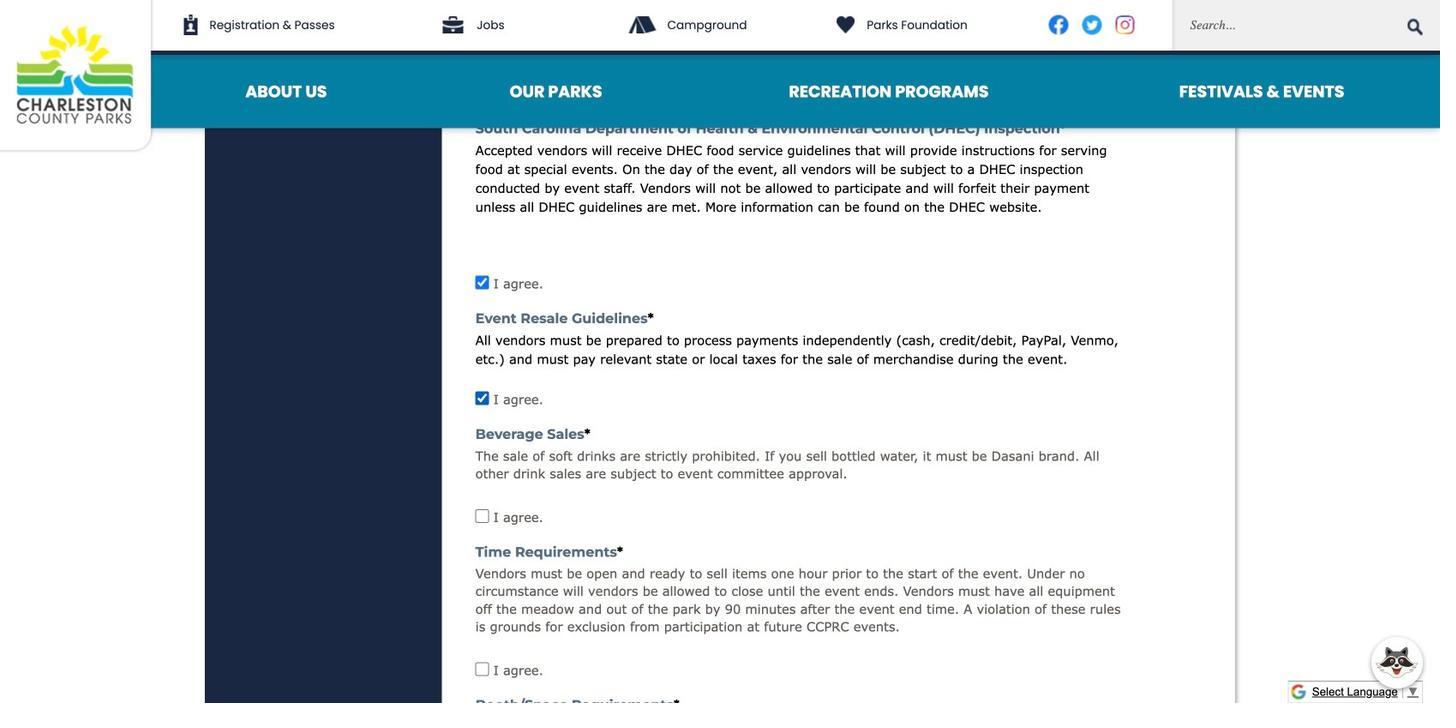 Task type: locate. For each thing, give the bounding box(es) containing it.
menu item
[[154, 55, 418, 128], [418, 55, 694, 128], [694, 55, 1084, 128], [1084, 55, 1441, 128]]

None checkbox
[[476, 276, 489, 289], [476, 392, 489, 405], [476, 509, 489, 523], [476, 662, 489, 676], [476, 276, 489, 289], [476, 392, 489, 405], [476, 509, 489, 523], [476, 662, 489, 676]]

3 menu item from the left
[[694, 55, 1084, 128]]

2 menu item from the left
[[418, 55, 694, 128]]

home page image
[[0, 0, 154, 153]]

menu
[[154, 55, 1441, 128]]



Task type: vqa. For each thing, say whether or not it's contained in the screenshot.
Charleston County Parks image
no



Task type: describe. For each thing, give the bounding box(es) containing it.
1 menu item from the left
[[154, 55, 418, 128]]

search image
[[1408, 18, 1423, 36]]

Search... text field
[[1173, 0, 1441, 51]]

4 menu item from the left
[[1084, 55, 1441, 128]]



